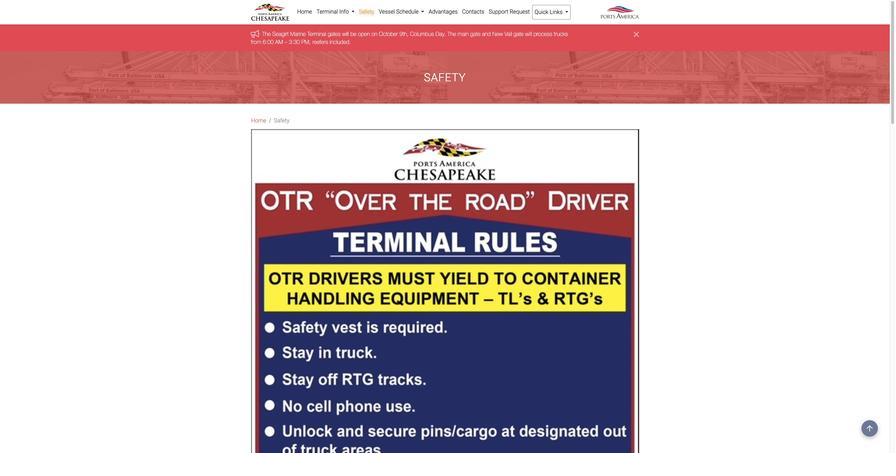 Task type: describe. For each thing, give the bounding box(es) containing it.
seagirt
[[272, 31, 289, 37]]

2 will from the left
[[525, 31, 532, 37]]

0 horizontal spatial home
[[251, 118, 266, 124]]

6:00
[[263, 39, 274, 45]]

info
[[339, 8, 349, 15]]

marine
[[290, 31, 306, 37]]

1 horizontal spatial home
[[297, 8, 312, 15]]

1 gate from the left
[[470, 31, 481, 37]]

on
[[372, 31, 377, 37]]

and
[[482, 31, 491, 37]]

close image
[[634, 30, 639, 39]]

2 gate from the left
[[514, 31, 524, 37]]

day.
[[436, 31, 446, 37]]

main
[[458, 31, 469, 37]]

1 will from the left
[[342, 31, 349, 37]]

support request link
[[487, 5, 532, 19]]

schedule
[[396, 8, 419, 15]]

bullhorn image
[[251, 30, 262, 38]]

the seagirt marine terminal gates will be open on october 9th, columbus day. the main gate and new vail gate will process trucks from 6:00 am – 3:30 pm, reefers included. link
[[251, 31, 568, 45]]

from
[[251, 39, 261, 45]]

0 vertical spatial terminal
[[317, 8, 338, 15]]

open
[[358, 31, 370, 37]]

vessel
[[379, 8, 395, 15]]

gates
[[328, 31, 341, 37]]

support
[[489, 8, 508, 15]]

quick
[[535, 9, 549, 15]]

contacts
[[462, 8, 484, 15]]

0 vertical spatial safety
[[359, 8, 374, 15]]

vail
[[505, 31, 512, 37]]

9th,
[[400, 31, 409, 37]]

3:30
[[289, 39, 300, 45]]

advantages link
[[427, 5, 460, 19]]

terminal info link
[[314, 5, 357, 19]]

vessel schedule
[[379, 8, 420, 15]]



Task type: locate. For each thing, give the bounding box(es) containing it.
0 horizontal spatial will
[[342, 31, 349, 37]]

the right day.
[[448, 31, 456, 37]]

gate left and
[[470, 31, 481, 37]]

terminal left info at the top left of page
[[317, 8, 338, 15]]

the up '6:00'
[[262, 31, 271, 37]]

columbus
[[410, 31, 434, 37]]

contacts link
[[460, 5, 487, 19]]

october
[[379, 31, 398, 37]]

will left process
[[525, 31, 532, 37]]

am
[[275, 39, 283, 45]]

support request
[[489, 8, 530, 15]]

will left the be
[[342, 31, 349, 37]]

trucks
[[554, 31, 568, 37]]

2 vertical spatial safety
[[274, 118, 290, 124]]

vessel schedule link
[[377, 5, 427, 19]]

quick links
[[535, 9, 564, 15]]

1 horizontal spatial will
[[525, 31, 532, 37]]

links
[[550, 9, 563, 15]]

terminal up reefers
[[307, 31, 326, 37]]

be
[[351, 31, 357, 37]]

2 horizontal spatial safety
[[424, 71, 466, 84]]

reefers
[[312, 39, 328, 45]]

gate right vail
[[514, 31, 524, 37]]

1 horizontal spatial the
[[448, 31, 456, 37]]

included.
[[330, 39, 351, 45]]

1 vertical spatial home link
[[251, 117, 266, 125]]

the seagirt marine terminal gates will be open on october 9th, columbus day. the main gate and new vail gate will process trucks from 6:00 am – 3:30 pm, reefers included. alert
[[0, 25, 890, 51]]

0 vertical spatial home link
[[295, 5, 314, 19]]

the seagirt marine terminal gates will be open on october 9th, columbus day. the main gate and new vail gate will process trucks from 6:00 am – 3:30 pm, reefers included.
[[251, 31, 568, 45]]

0 horizontal spatial home link
[[251, 117, 266, 125]]

0 horizontal spatial the
[[262, 31, 271, 37]]

1 horizontal spatial gate
[[514, 31, 524, 37]]

0 horizontal spatial gate
[[470, 31, 481, 37]]

will
[[342, 31, 349, 37], [525, 31, 532, 37]]

request
[[510, 8, 530, 15]]

terminal info
[[317, 8, 350, 15]]

pm,
[[301, 39, 311, 45]]

quick links link
[[532, 5, 571, 20]]

home link
[[295, 5, 314, 19], [251, 117, 266, 125]]

process
[[534, 31, 552, 37]]

–
[[285, 39, 287, 45]]

the
[[262, 31, 271, 37], [448, 31, 456, 37]]

0 vertical spatial home
[[297, 8, 312, 15]]

advantages
[[429, 8, 458, 15]]

1 vertical spatial home
[[251, 118, 266, 124]]

1 horizontal spatial home link
[[295, 5, 314, 19]]

new
[[492, 31, 503, 37]]

1 horizontal spatial safety
[[359, 8, 374, 15]]

terminal inside the seagirt marine terminal gates will be open on october 9th, columbus day. the main gate and new vail gate will process trucks from 6:00 am – 3:30 pm, reefers included.
[[307, 31, 326, 37]]

0 horizontal spatial safety
[[274, 118, 290, 124]]

2 the from the left
[[448, 31, 456, 37]]

home
[[297, 8, 312, 15], [251, 118, 266, 124]]

1 the from the left
[[262, 31, 271, 37]]

otr driver terminal rules image
[[251, 129, 639, 454]]

go to top image
[[862, 420, 878, 437]]

gate
[[470, 31, 481, 37], [514, 31, 524, 37]]

safety link
[[357, 5, 377, 19]]

1 vertical spatial terminal
[[307, 31, 326, 37]]

1 vertical spatial safety
[[424, 71, 466, 84]]

terminal
[[317, 8, 338, 15], [307, 31, 326, 37]]

safety
[[359, 8, 374, 15], [424, 71, 466, 84], [274, 118, 290, 124]]



Task type: vqa. For each thing, say whether or not it's contained in the screenshot.
process
yes



